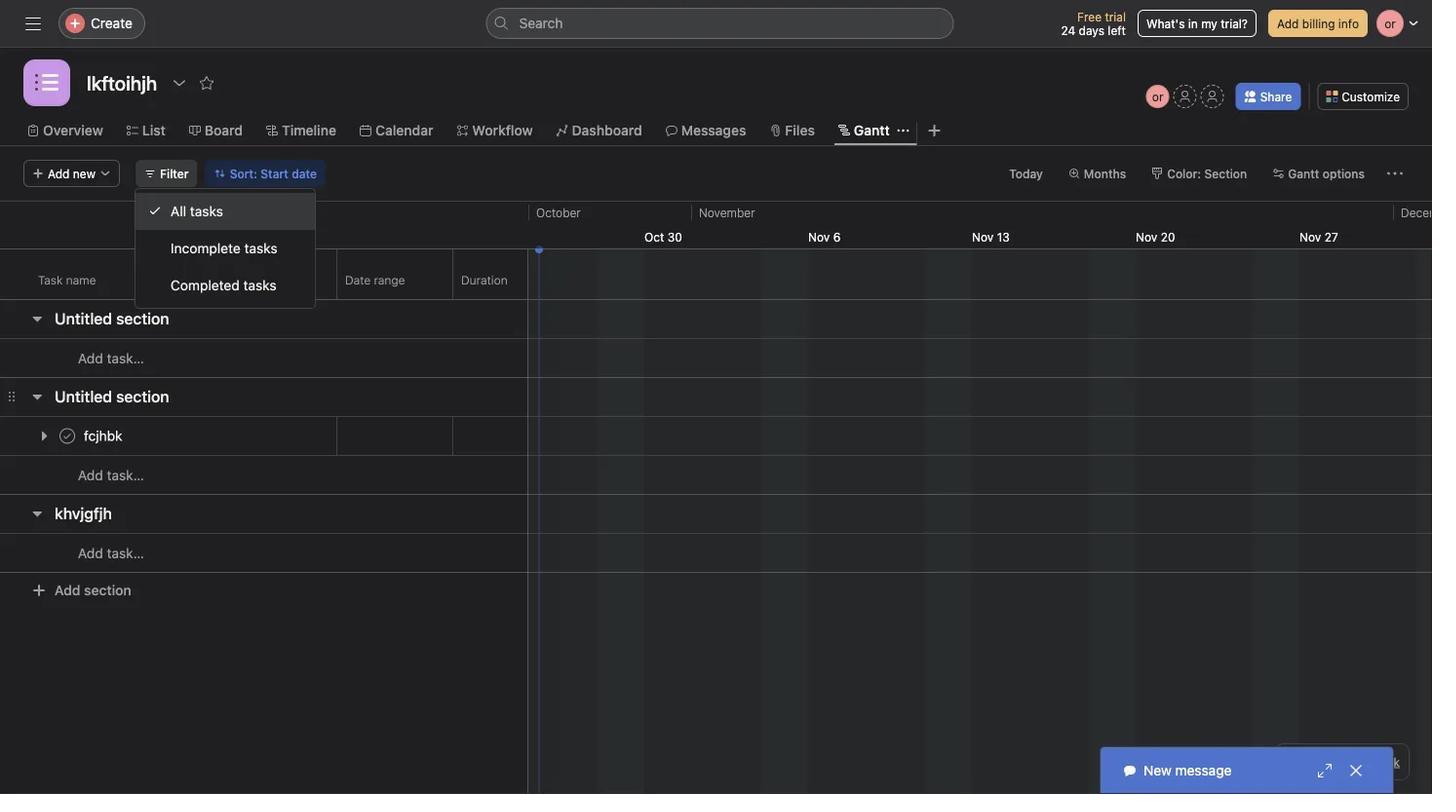 Task type: locate. For each thing, give the bounding box(es) containing it.
1 add task… button from the top
[[55, 348, 144, 370]]

completed image
[[56, 425, 79, 448]]

gantt options button
[[1264, 160, 1374, 187]]

add task… up fcjhbk 'text box'
[[78, 351, 144, 367]]

add task… down fcjhbk 'text box'
[[78, 468, 144, 484]]

list
[[142, 122, 166, 138]]

gantt
[[854, 122, 890, 138], [1288, 167, 1320, 180]]

add task… button down fcjhbk 'text box'
[[55, 465, 144, 487]]

untitled section button up fcjhbk 'text box'
[[55, 379, 169, 414]]

2 vertical spatial task…
[[107, 546, 144, 562]]

search
[[519, 15, 563, 31]]

today button
[[1001, 160, 1052, 187]]

add
[[1277, 17, 1299, 30], [48, 167, 70, 180], [78, 351, 103, 367], [78, 468, 103, 484], [78, 546, 103, 562], [55, 583, 80, 599]]

gantt left options
[[1288, 167, 1320, 180]]

new
[[73, 167, 96, 180]]

khvjgfjh
[[55, 505, 112, 523]]

2 vertical spatial tasks
[[243, 277, 277, 294]]

13
[[997, 230, 1010, 244]]

untitled down name
[[55, 310, 112, 328]]

section up fcjhbk cell at the left of page
[[116, 388, 169, 406]]

add new
[[48, 167, 96, 180]]

1 vertical spatial task…
[[107, 468, 144, 484]]

1 vertical spatial gantt
[[1288, 167, 1320, 180]]

0 vertical spatial add task… button
[[55, 348, 144, 370]]

task… up add task icon
[[107, 468, 144, 484]]

add inside popup button
[[48, 167, 70, 180]]

collapse task list for this section image down task
[[29, 311, 45, 327]]

oct
[[153, 230, 173, 244], [317, 230, 337, 244], [645, 230, 664, 244]]

0 vertical spatial add task… row
[[0, 338, 528, 378]]

0 vertical spatial add task…
[[78, 351, 144, 367]]

0 vertical spatial untitled section
[[55, 310, 169, 328]]

range
[[374, 274, 405, 287]]

1 vertical spatial add task… row
[[0, 455, 528, 495]]

nov 13
[[972, 230, 1010, 244]]

gantt options
[[1288, 167, 1365, 180]]

tasks down all tasks radio item
[[244, 240, 278, 256]]

1 untitled section button from the top
[[55, 301, 169, 336]]

add left billing
[[1277, 17, 1299, 30]]

add task… button
[[55, 348, 144, 370], [55, 465, 144, 487], [55, 543, 144, 565]]

tasks inside radio item
[[190, 203, 223, 219]]

untitled section button down name
[[55, 301, 169, 336]]

1 vertical spatial tasks
[[244, 240, 278, 256]]

1 vertical spatial section
[[116, 388, 169, 406]]

tasks
[[190, 203, 223, 219], [244, 240, 278, 256], [243, 277, 277, 294]]

2 add task… row from the top
[[0, 455, 528, 495]]

2 untitled section button from the top
[[55, 379, 169, 414]]

name
[[66, 274, 96, 287]]

search button
[[486, 8, 954, 39]]

None text field
[[82, 65, 162, 100], [453, 419, 608, 454], [82, 65, 162, 100], [453, 419, 608, 454]]

2 vertical spatial add task…
[[78, 546, 144, 562]]

1 nov from the left
[[808, 230, 830, 244]]

date
[[345, 274, 371, 287]]

3 task… from the top
[[107, 546, 144, 562]]

tasks for completed tasks
[[243, 277, 277, 294]]

2 task… from the top
[[107, 468, 144, 484]]

send
[[1318, 756, 1346, 769]]

color: section button
[[1143, 160, 1256, 187]]

nov for nov 27
[[1300, 230, 1322, 244]]

all
[[171, 203, 186, 219]]

in
[[1188, 17, 1198, 30]]

add to starred image
[[199, 75, 215, 91]]

collapse task list for this section image up expand subtask list for the task fcjhbk "image"
[[29, 389, 45, 405]]

3 add task… button from the top
[[55, 543, 144, 565]]

gantt inside button
[[1288, 167, 1320, 180]]

0 vertical spatial gantt
[[854, 122, 890, 138]]

tab actions image
[[898, 125, 909, 137]]

fcjhbk text field
[[80, 427, 128, 446]]

1 add task… row from the top
[[0, 338, 528, 378]]

nov
[[808, 230, 830, 244], [972, 230, 994, 244], [1136, 230, 1158, 244], [1300, 230, 1322, 244]]

0 vertical spatial task…
[[107, 351, 144, 367]]

section down oct 9
[[116, 310, 169, 328]]

add down khvjgfjh button
[[55, 583, 80, 599]]

oct left 16
[[317, 230, 337, 244]]

nov for nov 13
[[972, 230, 994, 244]]

add task… row
[[0, 338, 528, 378], [0, 455, 528, 495], [0, 533, 528, 573]]

new send feedback
[[1285, 756, 1400, 769]]

1 task… from the top
[[107, 351, 144, 367]]

billing
[[1303, 17, 1335, 30]]

dashboard link
[[556, 120, 642, 141]]

untitled section
[[55, 310, 169, 328], [55, 388, 169, 406]]

months button
[[1060, 160, 1135, 187]]

info
[[1339, 17, 1359, 30]]

oct for oct 9
[[153, 230, 173, 244]]

completed
[[171, 277, 240, 294]]

add section button
[[23, 573, 139, 608]]

2 horizontal spatial oct
[[645, 230, 664, 244]]

nov left 27 at top right
[[1300, 230, 1322, 244]]

task…
[[107, 351, 144, 367], [107, 468, 144, 484], [107, 546, 144, 562]]

timeline
[[282, 122, 336, 138]]

add task image
[[122, 506, 137, 522]]

board
[[205, 122, 243, 138]]

what's in my trial? button
[[1138, 10, 1257, 37]]

2 nov from the left
[[972, 230, 994, 244]]

3 oct from the left
[[645, 230, 664, 244]]

free trial 24 days left
[[1061, 10, 1126, 37]]

2 vertical spatial section
[[84, 583, 131, 599]]

2 oct from the left
[[317, 230, 337, 244]]

today
[[1009, 167, 1043, 180]]

1 vertical spatial add task… button
[[55, 465, 144, 487]]

my
[[1201, 17, 1218, 30]]

task… up fcjhbk 'text box'
[[107, 351, 144, 367]]

1 oct from the left
[[153, 230, 173, 244]]

section
[[1205, 167, 1247, 180]]

0 horizontal spatial gantt
[[854, 122, 890, 138]]

share button
[[1236, 83, 1301, 110]]

0 vertical spatial tasks
[[190, 203, 223, 219]]

collapse task list for this section image
[[29, 506, 45, 522]]

expand new message image
[[1317, 764, 1333, 779]]

trial?
[[1221, 17, 1248, 30]]

nov left 13
[[972, 230, 994, 244]]

2 untitled section from the top
[[55, 388, 169, 406]]

untitled section up fcjhbk 'text box'
[[55, 388, 169, 406]]

oct left 9 at the top of the page
[[153, 230, 173, 244]]

3 nov from the left
[[1136, 230, 1158, 244]]

sort:
[[230, 167, 257, 180]]

oct for oct 30
[[645, 230, 664, 244]]

list image
[[35, 71, 59, 95]]

add new button
[[23, 160, 120, 187]]

add task… button up add section
[[55, 543, 144, 565]]

1 vertical spatial untitled section button
[[55, 379, 169, 414]]

add task…
[[78, 351, 144, 367], [78, 468, 144, 484], [78, 546, 144, 562]]

add task… button up fcjhbk 'text box'
[[55, 348, 144, 370]]

1 vertical spatial collapse task list for this section image
[[29, 389, 45, 405]]

add task… up add section
[[78, 546, 144, 562]]

0 horizontal spatial oct
[[153, 230, 173, 244]]

1 add task… from the top
[[78, 351, 144, 367]]

workflow link
[[457, 120, 533, 141]]

or button
[[1146, 85, 1170, 108]]

untitled section down name
[[55, 310, 169, 328]]

3 add task… from the top
[[78, 546, 144, 562]]

task… down add task icon
[[107, 546, 144, 562]]

incomplete tasks
[[171, 240, 278, 256]]

2 vertical spatial add task… button
[[55, 543, 144, 565]]

tasks down incomplete tasks
[[243, 277, 277, 294]]

tasks right all
[[190, 203, 223, 219]]

add left new
[[48, 167, 70, 180]]

nov left 20
[[1136, 230, 1158, 244]]

1 vertical spatial untitled section
[[55, 388, 169, 406]]

section
[[116, 310, 169, 328], [116, 388, 169, 406], [84, 583, 131, 599]]

untitled section button
[[55, 301, 169, 336], [55, 379, 169, 414]]

color:
[[1167, 167, 1201, 180]]

2 vertical spatial add task… row
[[0, 533, 528, 573]]

expand subtask list for the task fcjhbk image
[[36, 429, 52, 444]]

1 vertical spatial add task…
[[78, 468, 144, 484]]

0 vertical spatial untitled
[[55, 310, 112, 328]]

9
[[176, 230, 184, 244]]

files
[[785, 122, 815, 138]]

1 horizontal spatial gantt
[[1288, 167, 1320, 180]]

left
[[1108, 23, 1126, 37]]

0 vertical spatial untitled section button
[[55, 301, 169, 336]]

oct left 30
[[645, 230, 664, 244]]

add billing info button
[[1269, 10, 1368, 37]]

nov 6
[[808, 230, 841, 244]]

3 add task… row from the top
[[0, 533, 528, 573]]

what's in my trial?
[[1147, 17, 1248, 30]]

add inside button
[[1277, 17, 1299, 30]]

customize
[[1342, 90, 1400, 103]]

add down name
[[78, 351, 103, 367]]

gantt left the tab actions icon
[[854, 122, 890, 138]]

1 vertical spatial untitled
[[55, 388, 112, 406]]

nov left 6
[[808, 230, 830, 244]]

untitled up completed icon
[[55, 388, 112, 406]]

16
[[340, 230, 353, 244]]

1 horizontal spatial oct
[[317, 230, 337, 244]]

or
[[1152, 90, 1164, 103]]

0 vertical spatial section
[[116, 310, 169, 328]]

0 vertical spatial collapse task list for this section image
[[29, 311, 45, 327]]

section down add task icon
[[84, 583, 131, 599]]

add up add section
[[78, 546, 103, 562]]

4 nov from the left
[[1300, 230, 1322, 244]]

decem
[[1401, 206, 1432, 219]]

20
[[1161, 230, 1175, 244]]

date
[[292, 167, 317, 180]]

collapse task list for this section image
[[29, 311, 45, 327], [29, 389, 45, 405]]



Task type: vqa. For each thing, say whether or not it's contained in the screenshot.
Calendar
yes



Task type: describe. For each thing, give the bounding box(es) containing it.
october
[[536, 206, 581, 219]]

messages
[[681, 122, 746, 138]]

workflow
[[472, 122, 533, 138]]

calendar
[[375, 122, 433, 138]]

new
[[1285, 756, 1310, 769]]

dashboard
[[572, 122, 642, 138]]

incomplete
[[171, 240, 241, 256]]

share
[[1261, 90, 1292, 103]]

section inside button
[[84, 583, 131, 599]]

nov 20
[[1136, 230, 1175, 244]]

list link
[[127, 120, 166, 141]]

tasks for all tasks
[[190, 203, 223, 219]]

show options image
[[172, 75, 187, 91]]

Completed checkbox
[[56, 425, 79, 448]]

oct for oct 16
[[317, 230, 337, 244]]

add up khvjgfjh button
[[78, 468, 103, 484]]

gantt for gantt options
[[1288, 167, 1320, 180]]

1 collapse task list for this section image from the top
[[29, 311, 45, 327]]

2 collapse task list for this section image from the top
[[29, 389, 45, 405]]

task name
[[38, 274, 96, 287]]

close image
[[1349, 764, 1364, 779]]

nov for nov 6
[[808, 230, 830, 244]]

send feedback link
[[1318, 754, 1400, 771]]

overview
[[43, 122, 103, 138]]

fcjhbk cell
[[0, 416, 337, 456]]

add section
[[55, 583, 131, 599]]

add billing info
[[1277, 17, 1359, 30]]

tasks for incomplete tasks
[[244, 240, 278, 256]]

feedback
[[1349, 756, 1400, 769]]

2 add task… from the top
[[78, 468, 144, 484]]

free
[[1078, 10, 1102, 23]]

expand sidebar image
[[25, 16, 41, 31]]

gantt link
[[838, 120, 890, 141]]

27
[[1325, 230, 1339, 244]]

sort: start date button
[[205, 160, 326, 187]]

oct 9
[[153, 230, 184, 244]]

24
[[1061, 23, 1076, 37]]

add task… for untitled section
[[78, 351, 144, 367]]

new message
[[1144, 763, 1232, 779]]

1 untitled from the top
[[55, 310, 112, 328]]

files link
[[770, 120, 815, 141]]

completed tasks
[[171, 277, 277, 294]]

oct 30
[[645, 230, 682, 244]]

trial
[[1105, 10, 1126, 23]]

add task… button for khvjgfjh
[[55, 543, 144, 565]]

add tab image
[[927, 123, 943, 138]]

6
[[833, 230, 841, 244]]

duration
[[461, 274, 508, 287]]

2 add task… button from the top
[[55, 465, 144, 487]]

calendar link
[[360, 120, 433, 141]]

november
[[699, 206, 755, 219]]

filter button
[[136, 160, 198, 187]]

board link
[[189, 120, 243, 141]]

1 untitled section from the top
[[55, 310, 169, 328]]

task… for khvjgfjh
[[107, 546, 144, 562]]

color: section
[[1167, 167, 1247, 180]]

nov for nov 20
[[1136, 230, 1158, 244]]

nov 27
[[1300, 230, 1339, 244]]

days
[[1079, 23, 1105, 37]]

timeline link
[[266, 120, 336, 141]]

gantt for gantt
[[854, 122, 890, 138]]

add task… row for untitled section
[[0, 338, 528, 378]]

all tasks
[[171, 203, 223, 219]]

create
[[91, 15, 133, 31]]

options
[[1323, 167, 1365, 180]]

30
[[668, 230, 682, 244]]

start
[[261, 167, 289, 180]]

2 untitled from the top
[[55, 388, 112, 406]]

overview link
[[27, 120, 103, 141]]

oct 16
[[317, 230, 353, 244]]

khvjgfjh button
[[55, 496, 112, 531]]

what's
[[1147, 17, 1185, 30]]

task… for untitled section
[[107, 351, 144, 367]]

months
[[1084, 167, 1126, 180]]

search list box
[[486, 8, 954, 39]]

add task… for khvjgfjh
[[78, 546, 144, 562]]

more actions image
[[1388, 166, 1403, 181]]

create button
[[59, 8, 145, 39]]

add task… button for untitled section
[[55, 348, 144, 370]]

add task… row for khvjgfjh
[[0, 533, 528, 573]]

customize button
[[1318, 83, 1409, 110]]

task
[[38, 274, 63, 287]]

add inside button
[[55, 583, 80, 599]]

date range
[[345, 274, 405, 287]]

sort: start date
[[230, 167, 317, 180]]

messages link
[[666, 120, 746, 141]]

all tasks radio item
[[136, 193, 315, 230]]



